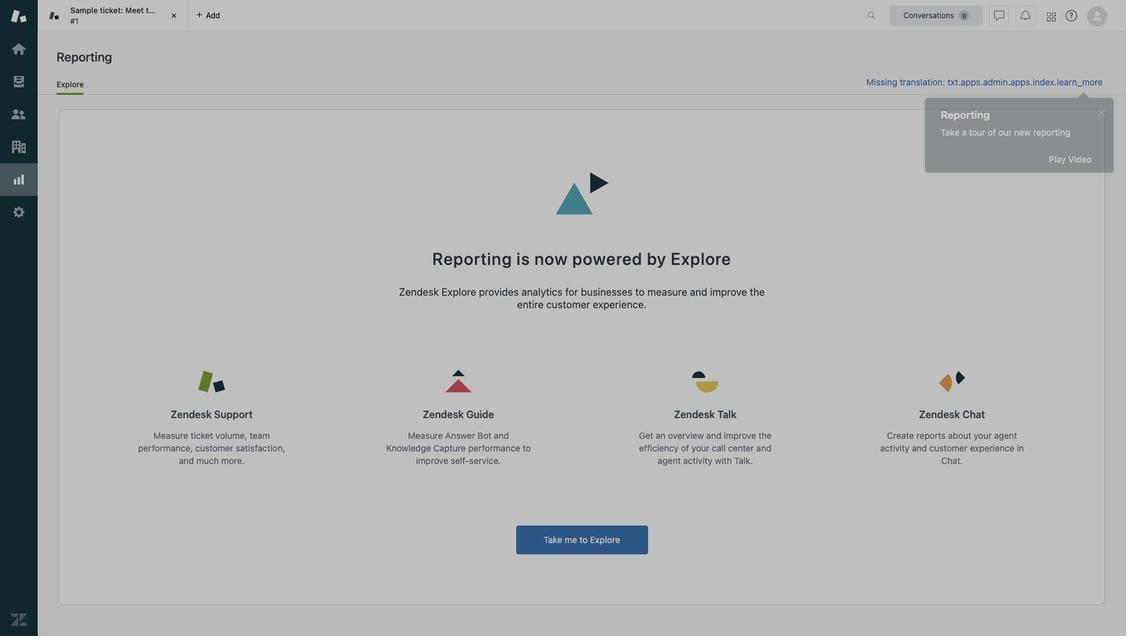 Task type: vqa. For each thing, say whether or not it's contained in the screenshot.
Reporting and analytics
no



Task type: locate. For each thing, give the bounding box(es) containing it.
0 horizontal spatial to
[[523, 443, 531, 454]]

reporting up provides
[[433, 249, 513, 269]]

zendesk image
[[11, 612, 27, 629]]

activity inside the create reports about your agent activity and customer experience in chat.
[[881, 443, 910, 454]]

answer
[[446, 431, 476, 441]]

create reports about your agent activity and customer experience in chat.
[[881, 431, 1025, 467]]

to
[[636, 287, 645, 298], [523, 443, 531, 454], [580, 535, 588, 545]]

now
[[535, 249, 569, 269]]

0 vertical spatial reporting
[[57, 50, 112, 64]]

1 vertical spatial take
[[544, 535, 563, 545]]

zendesk support
[[171, 409, 253, 421]]

an
[[656, 431, 666, 441]]

me
[[565, 535, 578, 545]]

center
[[729, 443, 755, 454]]

tab
[[38, 0, 189, 31]]

agent inside get an overview and improve the efficiency of your call center and agent activity with talk.
[[658, 456, 681, 467]]

2 horizontal spatial to
[[636, 287, 645, 298]]

0 horizontal spatial customer
[[195, 443, 234, 454]]

0 horizontal spatial reporting
[[57, 50, 112, 64]]

meet
[[125, 6, 144, 15]]

agent
[[995, 431, 1018, 441], [658, 456, 681, 467]]

reporting up explore link
[[57, 50, 112, 64]]

measure up performance,
[[153, 431, 188, 441]]

activity inside get an overview and improve the efficiency of your call center and agent activity with talk.
[[684, 456, 713, 467]]

2 vertical spatial improve
[[416, 456, 449, 467]]

improve up center
[[724, 431, 757, 441]]

self-
[[451, 456, 470, 467]]

2 vertical spatial to
[[580, 535, 588, 545]]

chat.
[[942, 456, 964, 467]]

reporting
[[1034, 126, 1071, 137]]

1 horizontal spatial agent
[[995, 431, 1018, 441]]

provides
[[479, 287, 519, 298]]

1 vertical spatial of
[[681, 443, 690, 454]]

ticket inside the sample ticket: meet the ticket #1
[[160, 6, 181, 15]]

zendesk talk
[[674, 409, 737, 421]]

0 vertical spatial take
[[942, 126, 960, 137]]

customer up chat.
[[930, 443, 968, 454]]

talk
[[718, 409, 737, 421]]

0 vertical spatial ticket
[[160, 6, 181, 15]]

#1
[[70, 16, 79, 25]]

of left our
[[989, 126, 997, 137]]

tour
[[970, 126, 986, 137]]

customer inside measure ticket volume, team performance, customer satisfaction, and much more.
[[195, 443, 234, 454]]

0 horizontal spatial ticket
[[160, 6, 181, 15]]

0 vertical spatial your
[[975, 431, 992, 441]]

guide
[[467, 409, 495, 421]]

measure
[[153, 431, 188, 441], [408, 431, 443, 441]]

reporting for reporting
[[57, 50, 112, 64]]

1 horizontal spatial measure
[[408, 431, 443, 441]]

your inside get an overview and improve the efficiency of your call center and agent activity with talk.
[[692, 443, 710, 454]]

explore link
[[57, 80, 84, 95]]

0 horizontal spatial measure
[[153, 431, 188, 441]]

ticket down zendesk support
[[191, 431, 213, 441]]

✕
[[1099, 106, 1106, 118]]

1 horizontal spatial customer
[[547, 299, 591, 310]]

reporting up a
[[942, 108, 991, 121]]

ticket
[[160, 6, 181, 15], [191, 431, 213, 441]]

improve inside get an overview and improve the efficiency of your call center and agent activity with talk.
[[724, 431, 757, 441]]

to inside button
[[580, 535, 588, 545]]

✕ link
[[1099, 106, 1106, 118]]

customer inside the create reports about your agent activity and customer experience in chat.
[[930, 443, 968, 454]]

1 vertical spatial the
[[750, 287, 765, 298]]

0 vertical spatial to
[[636, 287, 645, 298]]

to right me on the bottom of the page
[[580, 535, 588, 545]]

0 horizontal spatial of
[[681, 443, 690, 454]]

more.
[[221, 456, 245, 467]]

and up performance
[[494, 431, 509, 441]]

much
[[196, 456, 219, 467]]

explore
[[57, 80, 84, 89], [671, 249, 732, 269], [442, 287, 477, 298], [590, 535, 621, 545]]

your left call
[[692, 443, 710, 454]]

of inside get an overview and improve the efficiency of your call center and agent activity with talk.
[[681, 443, 690, 454]]

improve down "capture"
[[416, 456, 449, 467]]

to right performance
[[523, 443, 531, 454]]

1 vertical spatial improve
[[724, 431, 757, 441]]

improve
[[711, 287, 748, 298], [724, 431, 757, 441], [416, 456, 449, 467]]

agent down efficiency
[[658, 456, 681, 467]]

to inside measure answer bot and knowledge capture performance to improve self-service.
[[523, 443, 531, 454]]

2 vertical spatial the
[[759, 431, 772, 441]]

2 measure from the left
[[408, 431, 443, 441]]

missing translation: txt.apps.admin.apps.index.learn_more link
[[867, 77, 1104, 88]]

your up experience
[[975, 431, 992, 441]]

2 vertical spatial reporting
[[433, 249, 513, 269]]

measure inside measure answer bot and knowledge capture performance to improve self-service.
[[408, 431, 443, 441]]

1 vertical spatial reporting
[[942, 108, 991, 121]]

customer down for
[[547, 299, 591, 310]]

and right measure
[[691, 287, 708, 298]]

and down reports
[[913, 443, 928, 454]]

1 horizontal spatial activity
[[881, 443, 910, 454]]

customer inside zendesk explore provides analytics for businesses to measure and improve the entire customer experience.
[[547, 299, 591, 310]]

call
[[712, 443, 726, 454]]

2 horizontal spatial customer
[[930, 443, 968, 454]]

1 vertical spatial ticket
[[191, 431, 213, 441]]

reporting inside reporting take a tour of our new reporting
[[942, 108, 991, 121]]

zendesk
[[399, 287, 439, 298], [171, 409, 212, 421], [423, 409, 464, 421], [674, 409, 716, 421], [920, 409, 961, 421]]

the inside the sample ticket: meet the ticket #1
[[146, 6, 158, 15]]

sample ticket: meet the ticket #1
[[70, 6, 181, 25]]

1 horizontal spatial your
[[975, 431, 992, 441]]

and up call
[[707, 431, 722, 441]]

measure answer bot and knowledge capture performance to improve self-service.
[[386, 431, 531, 467]]

the
[[146, 6, 158, 15], [750, 287, 765, 298], [759, 431, 772, 441]]

2 horizontal spatial reporting
[[942, 108, 991, 121]]

performance,
[[138, 443, 193, 454]]

and left much
[[179, 456, 194, 467]]

measure for zendesk guide
[[408, 431, 443, 441]]

and inside zendesk explore provides analytics for businesses to measure and improve the entire customer experience.
[[691, 287, 708, 298]]

take
[[942, 126, 960, 137], [544, 535, 563, 545]]

zendesk inside zendesk explore provides analytics for businesses to measure and improve the entire customer experience.
[[399, 287, 439, 298]]

zendesk explore provides analytics for businesses to measure and improve the entire customer experience.
[[399, 287, 765, 310]]

improve inside measure answer bot and knowledge capture performance to improve self-service.
[[416, 456, 449, 467]]

get help image
[[1067, 10, 1078, 21]]

1 vertical spatial to
[[523, 443, 531, 454]]

1 vertical spatial your
[[692, 443, 710, 454]]

customer up much
[[195, 443, 234, 454]]

improve right measure
[[711, 287, 748, 298]]

customer
[[547, 299, 591, 310], [195, 443, 234, 454], [930, 443, 968, 454]]

and
[[691, 287, 708, 298], [494, 431, 509, 441], [707, 431, 722, 441], [757, 443, 772, 454], [913, 443, 928, 454], [179, 456, 194, 467]]

0 vertical spatial activity
[[881, 443, 910, 454]]

activity down call
[[684, 456, 713, 467]]

businesses
[[581, 287, 633, 298]]

zendesk for zendesk explore provides analytics for businesses to measure and improve the entire customer experience.
[[399, 287, 439, 298]]

measure up knowledge
[[408, 431, 443, 441]]

measure ticket volume, team performance, customer satisfaction, and much more.
[[138, 431, 285, 467]]

zendesk for zendesk support
[[171, 409, 212, 421]]

explore left provides
[[442, 287, 477, 298]]

take left a
[[942, 126, 960, 137]]

of down overview
[[681, 443, 690, 454]]

measure inside measure ticket volume, team performance, customer satisfaction, and much more.
[[153, 431, 188, 441]]

to up "experience."
[[636, 287, 645, 298]]

play video
[[1050, 153, 1092, 164]]

missing
[[867, 77, 898, 87]]

explore right me on the bottom of the page
[[590, 535, 621, 545]]

of
[[989, 126, 997, 137], [681, 443, 690, 454]]

ticket:
[[100, 6, 123, 15]]

0 horizontal spatial activity
[[684, 456, 713, 467]]

take left me on the bottom of the page
[[544, 535, 563, 545]]

1 horizontal spatial ticket
[[191, 431, 213, 441]]

zendesk guide
[[423, 409, 495, 421]]

1 horizontal spatial to
[[580, 535, 588, 545]]

your
[[975, 431, 992, 441], [692, 443, 710, 454]]

0 horizontal spatial take
[[544, 535, 563, 545]]

your inside the create reports about your agent activity and customer experience in chat.
[[975, 431, 992, 441]]

and inside measure answer bot and knowledge capture performance to improve self-service.
[[494, 431, 509, 441]]

reporting
[[57, 50, 112, 64], [942, 108, 991, 121], [433, 249, 513, 269]]

1 measure from the left
[[153, 431, 188, 441]]

0 vertical spatial agent
[[995, 431, 1018, 441]]

zendesk chat
[[920, 409, 986, 421]]

admin image
[[11, 204, 27, 221]]

0 vertical spatial the
[[146, 6, 158, 15]]

txt.apps.admin.apps.index.learn_more
[[948, 77, 1104, 87]]

0 horizontal spatial your
[[692, 443, 710, 454]]

ticket right the 'meet'
[[160, 6, 181, 15]]

1 horizontal spatial of
[[989, 126, 997, 137]]

0 horizontal spatial agent
[[658, 456, 681, 467]]

1 vertical spatial activity
[[684, 456, 713, 467]]

reporting image
[[11, 172, 27, 188]]

1 horizontal spatial reporting
[[433, 249, 513, 269]]

1 horizontal spatial take
[[942, 126, 960, 137]]

activity
[[881, 443, 910, 454], [684, 456, 713, 467]]

activity down 'create'
[[881, 443, 910, 454]]

1 vertical spatial agent
[[658, 456, 681, 467]]

0 vertical spatial of
[[989, 126, 997, 137]]

bot
[[478, 431, 492, 441]]

agent up experience
[[995, 431, 1018, 441]]

organizations image
[[11, 139, 27, 155]]

for
[[566, 287, 579, 298]]

0 vertical spatial improve
[[711, 287, 748, 298]]

get started image
[[11, 41, 27, 57]]

and inside the create reports about your agent activity and customer experience in chat.
[[913, 443, 928, 454]]



Task type: describe. For each thing, give the bounding box(es) containing it.
in
[[1018, 443, 1025, 454]]

the inside get an overview and improve the efficiency of your call center and agent activity with talk.
[[759, 431, 772, 441]]

translation:
[[900, 77, 946, 87]]

service.
[[470, 456, 501, 467]]

explore inside button
[[590, 535, 621, 545]]

volume,
[[216, 431, 247, 441]]

take me to explore button
[[516, 526, 648, 555]]

is
[[517, 249, 531, 269]]

team
[[250, 431, 270, 441]]

capture
[[434, 443, 466, 454]]

entire
[[518, 299, 544, 310]]

reporting is now powered by explore
[[433, 249, 732, 269]]

and inside measure ticket volume, team performance, customer satisfaction, and much more.
[[179, 456, 194, 467]]

ticket inside measure ticket volume, team performance, customer satisfaction, and much more.
[[191, 431, 213, 441]]

our
[[999, 126, 1013, 137]]

tabs tab list
[[38, 0, 855, 31]]

to inside zendesk explore provides analytics for businesses to measure and improve the entire customer experience.
[[636, 287, 645, 298]]

support
[[214, 409, 253, 421]]

reporting take a tour of our new reporting
[[942, 108, 1071, 137]]

video
[[1069, 153, 1092, 164]]

create
[[888, 431, 915, 441]]

zendesk support image
[[11, 8, 27, 25]]

chat
[[963, 409, 986, 421]]

missing translation: txt.apps.admin.apps.index.learn_more
[[867, 77, 1104, 87]]

close image
[[168, 9, 180, 22]]

play
[[1050, 153, 1067, 164]]

conversations
[[904, 10, 955, 20]]

get
[[639, 431, 654, 441]]

explore inside zendesk explore provides analytics for businesses to measure and improve the entire customer experience.
[[442, 287, 477, 298]]

explore right by
[[671, 249, 732, 269]]

experience
[[971, 443, 1015, 454]]

conversations button
[[891, 5, 984, 25]]

take me to explore
[[544, 535, 621, 545]]

overview
[[668, 431, 705, 441]]

about
[[949, 431, 972, 441]]

zendesk for zendesk guide
[[423, 409, 464, 421]]

performance
[[469, 443, 521, 454]]

reporting for reporting is now powered by explore
[[433, 249, 513, 269]]

new
[[1015, 126, 1032, 137]]

measure for zendesk support
[[153, 431, 188, 441]]

zendesk for zendesk chat
[[920, 409, 961, 421]]

zendesk for zendesk talk
[[674, 409, 716, 421]]

improve inside zendesk explore provides analytics for businesses to measure and improve the entire customer experience.
[[711, 287, 748, 298]]

talk.
[[735, 456, 753, 467]]

main element
[[0, 0, 38, 637]]

take inside button
[[544, 535, 563, 545]]

sample
[[70, 6, 98, 15]]

take inside reporting take a tour of our new reporting
[[942, 126, 960, 137]]

reporting for reporting take a tour of our new reporting
[[942, 108, 991, 121]]

efficiency
[[640, 443, 679, 454]]

reports
[[917, 431, 946, 441]]

zendesk products image
[[1048, 12, 1057, 21]]

analytics
[[522, 287, 563, 298]]

by
[[647, 249, 667, 269]]

customers image
[[11, 106, 27, 123]]

satisfaction,
[[236, 443, 285, 454]]

and right center
[[757, 443, 772, 454]]

agent inside the create reports about your agent activity and customer experience in chat.
[[995, 431, 1018, 441]]

with
[[715, 456, 732, 467]]

experience.
[[593, 299, 647, 310]]

of inside reporting take a tour of our new reporting
[[989, 126, 997, 137]]

knowledge
[[386, 443, 431, 454]]

powered
[[573, 249, 643, 269]]

measure
[[648, 287, 688, 298]]

play video button
[[1037, 152, 1105, 166]]

the inside zendesk explore provides analytics for businesses to measure and improve the entire customer experience.
[[750, 287, 765, 298]]

a
[[963, 126, 967, 137]]

views image
[[11, 74, 27, 90]]

get an overview and improve the efficiency of your call center and agent activity with talk.
[[639, 431, 772, 467]]

explore right views icon
[[57, 80, 84, 89]]

tab containing sample ticket: meet the ticket
[[38, 0, 189, 31]]



